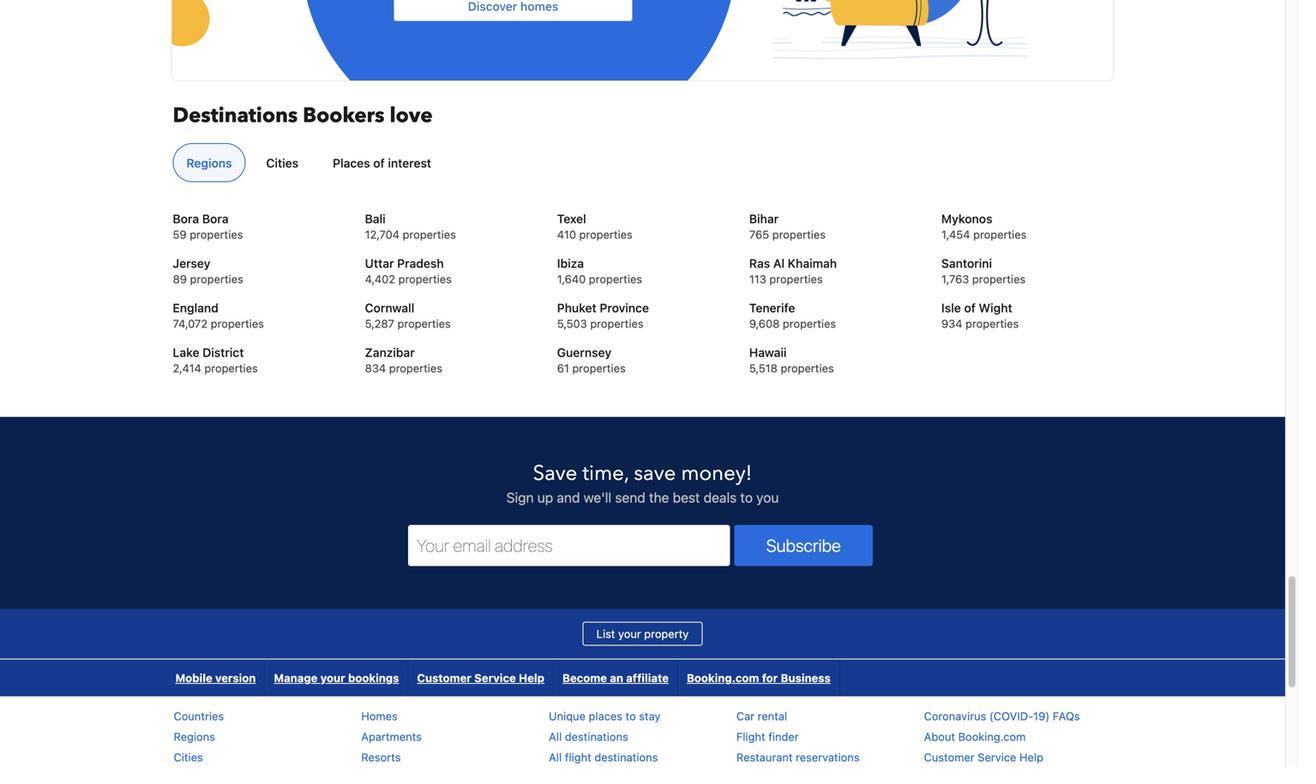 Task type: vqa. For each thing, say whether or not it's contained in the screenshot.
first Sea Point, Cape Town from the bottom of the page
no



Task type: describe. For each thing, give the bounding box(es) containing it.
tenerife link
[[749, 300, 920, 317]]

ras al khaimah 113 properties
[[749, 256, 837, 286]]

isle of wight link
[[942, 300, 1113, 317]]

bora bora 59 properties
[[173, 212, 243, 241]]

unique places to stay all destinations all flight destinations
[[549, 710, 661, 764]]

save time, save money! footer
[[0, 416, 1285, 767]]

guernsey
[[557, 346, 612, 360]]

property
[[644, 628, 689, 641]]

guernsey link
[[557, 344, 728, 361]]

bali 12,704 properties
[[365, 212, 456, 241]]

regions inside "countries regions cities"
[[174, 731, 215, 743]]

properties inside england 74,072 properties
[[211, 317, 264, 330]]

apartments
[[361, 731, 422, 743]]

navigation inside save time, save money! footer
[[167, 660, 840, 697]]

properties inside bihar 765 properties
[[772, 228, 826, 241]]

rental
[[758, 710, 787, 723]]

about booking.com link
[[924, 731, 1026, 743]]

help inside coronavirus (covid-19) faqs about booking.com customer service help
[[1020, 751, 1044, 764]]

customer inside coronavirus (covid-19) faqs about booking.com customer service help
[[924, 751, 975, 764]]

faqs
[[1053, 710, 1080, 723]]

properties inside 'hawaii 5,518 properties'
[[781, 362, 834, 375]]

properties inside guernsey 61 properties
[[572, 362, 626, 375]]

england
[[173, 301, 219, 315]]

save
[[634, 460, 676, 488]]

list your property link
[[583, 622, 703, 646]]

cities inside "countries regions cities"
[[174, 751, 203, 764]]

homes link
[[361, 710, 398, 723]]

uttar pradesh link
[[365, 255, 536, 272]]

hawaii
[[749, 346, 787, 360]]

service inside coronavirus (covid-19) faqs about booking.com customer service help
[[978, 751, 1017, 764]]

1 vertical spatial destinations
[[595, 751, 658, 764]]

customer service help
[[417, 672, 545, 685]]

countries
[[174, 710, 224, 723]]

your for list
[[618, 628, 641, 641]]

stay
[[639, 710, 661, 723]]

all destinations link
[[549, 731, 628, 743]]

jersey link
[[173, 255, 344, 272]]

wight
[[979, 301, 1013, 315]]

places of interest button
[[319, 143, 445, 182]]

car rental link
[[737, 710, 787, 723]]

bihar 765 properties
[[749, 212, 826, 241]]

car
[[737, 710, 755, 723]]

manage your bookings
[[274, 672, 399, 685]]

properties inside isle of wight 934 properties
[[966, 317, 1019, 330]]

flight
[[737, 731, 765, 743]]

1 bora from the left
[[173, 212, 199, 226]]

resorts
[[361, 751, 401, 764]]

customer service help link for manage your bookings
[[409, 660, 553, 697]]

properties inside phuket province 5,503 properties
[[590, 317, 644, 330]]

restaurant reservations link
[[737, 751, 860, 764]]

customer service help link for about booking.com
[[924, 751, 1044, 764]]

you
[[756, 490, 779, 506]]

save
[[533, 460, 577, 488]]

properties inside cornwall 5,287 properties
[[398, 317, 451, 330]]

the
[[649, 490, 669, 506]]

1,640
[[557, 273, 586, 286]]

ras al khaimah link
[[749, 255, 920, 272]]

properties inside ras al khaimah 113 properties
[[770, 273, 823, 286]]

business
[[781, 672, 831, 685]]

properties inside uttar pradesh 4,402 properties
[[398, 273, 452, 286]]

list your property
[[597, 628, 689, 641]]

12,704
[[365, 228, 400, 241]]

0 vertical spatial destinations
[[565, 731, 628, 743]]

bookers
[[303, 102, 385, 130]]

an
[[610, 672, 623, 685]]

province
[[600, 301, 649, 315]]

time,
[[583, 460, 629, 488]]

uttar pradesh 4,402 properties
[[365, 256, 452, 286]]

9,608
[[749, 317, 780, 330]]

send
[[615, 490, 646, 506]]

zanzibar 834 properties
[[365, 346, 443, 375]]

1,763
[[942, 273, 969, 286]]

resorts link
[[361, 751, 401, 764]]

Your email address email field
[[408, 525, 730, 566]]

money!
[[681, 460, 752, 488]]

manage
[[274, 672, 318, 685]]

england 74,072 properties
[[173, 301, 264, 330]]

uttar
[[365, 256, 394, 271]]

properties inside santorini 1,763 properties
[[972, 273, 1026, 286]]

affiliate
[[626, 672, 669, 685]]

booking.com inside booking.com for business link
[[687, 672, 759, 685]]

jersey 89 properties
[[173, 256, 243, 286]]

bora bora link
[[173, 210, 344, 228]]

texel link
[[557, 210, 728, 228]]

mobile version
[[175, 672, 256, 685]]

subscribe button
[[735, 525, 873, 566]]

destinations bookers love
[[173, 102, 433, 130]]

coronavirus
[[924, 710, 986, 723]]

zanzibar
[[365, 346, 415, 360]]

cities button
[[253, 143, 312, 182]]

khaimah
[[788, 256, 837, 271]]

properties inside zanzibar 834 properties
[[389, 362, 443, 375]]

(covid-
[[990, 710, 1034, 723]]

bookings
[[348, 672, 399, 685]]

phuket
[[557, 301, 597, 315]]

5,287
[[365, 317, 394, 330]]

regions link
[[174, 731, 215, 743]]

help inside 'link'
[[519, 672, 545, 685]]

regions inside regions button
[[187, 156, 232, 170]]

cities link
[[174, 751, 203, 764]]

ibiza
[[557, 256, 584, 271]]

hawaii 5,518 properties
[[749, 346, 834, 375]]

59
[[173, 228, 187, 241]]

bali
[[365, 212, 386, 226]]

19)
[[1034, 710, 1050, 723]]



Task type: locate. For each thing, give the bounding box(es) containing it.
best
[[673, 490, 700, 506]]

properties up wight
[[972, 273, 1026, 286]]

0 horizontal spatial service
[[474, 672, 516, 685]]

regions down countries link
[[174, 731, 215, 743]]

properties inside lake district 2,414 properties
[[204, 362, 258, 375]]

zanzibar link
[[365, 344, 536, 361]]

2 all from the top
[[549, 751, 562, 764]]

to inside the save time, save money! sign up and we'll send the best deals to you
[[740, 490, 753, 506]]

1 vertical spatial booking.com
[[958, 731, 1026, 743]]

customer down about
[[924, 751, 975, 764]]

interest
[[388, 156, 431, 170]]

properties inside bali 12,704 properties
[[403, 228, 456, 241]]

1 horizontal spatial bora
[[202, 212, 229, 226]]

0 vertical spatial customer
[[417, 672, 472, 685]]

0 vertical spatial cities
[[266, 156, 299, 170]]

of right places in the left of the page
[[373, 156, 385, 170]]

for
[[762, 672, 778, 685]]

410
[[557, 228, 576, 241]]

1 horizontal spatial service
[[978, 751, 1017, 764]]

about
[[924, 731, 955, 743]]

save time, save money! sign up and we'll send the best deals to you
[[506, 460, 779, 506]]

your right list
[[618, 628, 641, 641]]

regions
[[187, 156, 232, 170], [174, 731, 215, 743]]

0 horizontal spatial customer service help link
[[409, 660, 553, 697]]

0 vertical spatial booking.com
[[687, 672, 759, 685]]

1 vertical spatial of
[[964, 301, 976, 315]]

0 vertical spatial service
[[474, 672, 516, 685]]

help down 19)
[[1020, 751, 1044, 764]]

tenerife 9,608 properties
[[749, 301, 836, 330]]

become an affiliate
[[563, 672, 669, 685]]

your right manage
[[320, 672, 345, 685]]

unique places to stay link
[[549, 710, 661, 723]]

navigation containing mobile version
[[167, 660, 840, 697]]

113
[[749, 273, 767, 286]]

properties up khaimah
[[772, 228, 826, 241]]

version
[[215, 672, 256, 685]]

0 horizontal spatial booking.com
[[687, 672, 759, 685]]

of inside button
[[373, 156, 385, 170]]

your for manage
[[320, 672, 345, 685]]

properties
[[190, 228, 243, 241], [403, 228, 456, 241], [579, 228, 633, 241], [772, 228, 826, 241], [973, 228, 1027, 241], [190, 273, 243, 286], [398, 273, 452, 286], [589, 273, 642, 286], [770, 273, 823, 286], [972, 273, 1026, 286], [211, 317, 264, 330], [398, 317, 451, 330], [590, 317, 644, 330], [783, 317, 836, 330], [966, 317, 1019, 330], [204, 362, 258, 375], [389, 362, 443, 375], [572, 362, 626, 375], [781, 362, 834, 375]]

1 vertical spatial your
[[320, 672, 345, 685]]

mykonos
[[942, 212, 993, 226]]

flight
[[565, 751, 592, 764]]

1 all from the top
[[549, 731, 562, 743]]

properties down khaimah
[[770, 273, 823, 286]]

england link
[[173, 300, 344, 317]]

to inside unique places to stay all destinations all flight destinations
[[626, 710, 636, 723]]

phuket province 5,503 properties
[[557, 301, 649, 330]]

of for interest
[[373, 156, 385, 170]]

1 vertical spatial to
[[626, 710, 636, 723]]

homes
[[361, 710, 398, 723]]

properties down province
[[590, 317, 644, 330]]

guernsey 61 properties
[[557, 346, 626, 375]]

booking.com
[[687, 672, 759, 685], [958, 731, 1026, 743]]

hawaii link
[[749, 344, 920, 361]]

0 vertical spatial help
[[519, 672, 545, 685]]

properties inside mykonos 1,454 properties
[[973, 228, 1027, 241]]

properties inside "ibiza 1,640 properties"
[[589, 273, 642, 286]]

1 vertical spatial customer service help link
[[924, 751, 1044, 764]]

your inside navigation
[[320, 672, 345, 685]]

1 horizontal spatial customer
[[924, 751, 975, 764]]

0 horizontal spatial cities
[[174, 751, 203, 764]]

mykonos link
[[942, 210, 1113, 228]]

0 vertical spatial regions
[[187, 156, 232, 170]]

booking.com inside coronavirus (covid-19) faqs about booking.com customer service help
[[958, 731, 1026, 743]]

ibiza 1,640 properties
[[557, 256, 642, 286]]

all down unique
[[549, 731, 562, 743]]

properties inside texel 410 properties
[[579, 228, 633, 241]]

0 vertical spatial all
[[549, 731, 562, 743]]

1 vertical spatial service
[[978, 751, 1017, 764]]

tab list containing regions
[[166, 143, 1113, 183]]

properties down mykonos link
[[973, 228, 1027, 241]]

customer right bookings
[[417, 672, 472, 685]]

cities down destinations bookers love
[[266, 156, 299, 170]]

properties down "district"
[[204, 362, 258, 375]]

0 horizontal spatial to
[[626, 710, 636, 723]]

properties down england link
[[211, 317, 264, 330]]

1 horizontal spatial your
[[618, 628, 641, 641]]

cities inside button
[[266, 156, 299, 170]]

help
[[519, 672, 545, 685], [1020, 751, 1044, 764]]

properties inside bora bora 59 properties
[[190, 228, 243, 241]]

tab list
[[166, 143, 1113, 183]]

properties down wight
[[966, 317, 1019, 330]]

bora up "59"
[[173, 212, 199, 226]]

lake district 2,414 properties
[[173, 346, 258, 375]]

and
[[557, 490, 580, 506]]

finder
[[769, 731, 799, 743]]

1 horizontal spatial help
[[1020, 751, 1044, 764]]

0 horizontal spatial bora
[[173, 212, 199, 226]]

restaurant
[[737, 751, 793, 764]]

tenerife
[[749, 301, 795, 315]]

bihar link
[[749, 210, 920, 228]]

texel
[[557, 212, 586, 226]]

booking.com for business link
[[678, 660, 839, 697]]

0 horizontal spatial of
[[373, 156, 385, 170]]

934
[[942, 317, 963, 330]]

to left stay
[[626, 710, 636, 723]]

cornwall 5,287 properties
[[365, 301, 451, 330]]

74,072
[[173, 317, 208, 330]]

service
[[474, 672, 516, 685], [978, 751, 1017, 764]]

0 horizontal spatial customer
[[417, 672, 472, 685]]

0 vertical spatial to
[[740, 490, 753, 506]]

all
[[549, 731, 562, 743], [549, 751, 562, 764]]

0 horizontal spatial help
[[519, 672, 545, 685]]

bora up jersey at the top left of page
[[202, 212, 229, 226]]

properties inside tenerife 9,608 properties
[[783, 317, 836, 330]]

of right isle
[[964, 301, 976, 315]]

mykonos 1,454 properties
[[942, 212, 1027, 241]]

properties down the tenerife link
[[783, 317, 836, 330]]

properties down hawaii link
[[781, 362, 834, 375]]

properties down guernsey
[[572, 362, 626, 375]]

mobile
[[175, 672, 212, 685]]

1 vertical spatial customer
[[924, 751, 975, 764]]

1 horizontal spatial booking.com
[[958, 731, 1026, 743]]

1 horizontal spatial of
[[964, 301, 976, 315]]

2 bora from the left
[[202, 212, 229, 226]]

booking.com up car
[[687, 672, 759, 685]]

0 vertical spatial your
[[618, 628, 641, 641]]

properties up province
[[589, 273, 642, 286]]

district
[[203, 346, 244, 360]]

places of interest
[[333, 156, 431, 170]]

1 horizontal spatial customer service help link
[[924, 751, 1044, 764]]

properties down bali link
[[403, 228, 456, 241]]

become an affiliate link
[[554, 660, 677, 697]]

all left 'flight' at the bottom of the page
[[549, 751, 562, 764]]

regions down destinations
[[187, 156, 232, 170]]

your
[[618, 628, 641, 641], [320, 672, 345, 685]]

regions button
[[173, 143, 246, 182]]

up
[[537, 490, 553, 506]]

customer service help link
[[409, 660, 553, 697], [924, 751, 1044, 764]]

cornwall
[[365, 301, 414, 315]]

0 vertical spatial of
[[373, 156, 385, 170]]

countries link
[[174, 710, 224, 723]]

of for wight
[[964, 301, 976, 315]]

mobile version link
[[167, 660, 264, 697]]

properties inside jersey 89 properties
[[190, 273, 243, 286]]

0 horizontal spatial your
[[320, 672, 345, 685]]

properties down jersey at the top left of page
[[190, 273, 243, 286]]

navigation
[[167, 660, 840, 697]]

bihar
[[749, 212, 779, 226]]

destinations up all flight destinations link
[[565, 731, 628, 743]]

properties down cornwall link at left
[[398, 317, 451, 330]]

properties right "59"
[[190, 228, 243, 241]]

properties up "ibiza 1,640 properties"
[[579, 228, 633, 241]]

places
[[333, 156, 370, 170]]

properties down zanzibar
[[389, 362, 443, 375]]

1 horizontal spatial to
[[740, 490, 753, 506]]

santorini
[[942, 256, 992, 271]]

4,402
[[365, 273, 395, 286]]

0 vertical spatial customer service help link
[[409, 660, 553, 697]]

countries regions cities
[[174, 710, 224, 764]]

1 vertical spatial help
[[1020, 751, 1044, 764]]

properties down pradesh
[[398, 273, 452, 286]]

destinations
[[565, 731, 628, 743], [595, 751, 658, 764]]

bali link
[[365, 210, 536, 228]]

834
[[365, 362, 386, 375]]

destinations down the all destinations link
[[595, 751, 658, 764]]

unique
[[549, 710, 586, 723]]

5,503
[[557, 317, 587, 330]]

1 vertical spatial cities
[[174, 751, 203, 764]]

customer
[[417, 672, 472, 685], [924, 751, 975, 764]]

1 vertical spatial all
[[549, 751, 562, 764]]

ibiza link
[[557, 255, 728, 272]]

lake
[[173, 346, 199, 360]]

1 horizontal spatial cities
[[266, 156, 299, 170]]

cities down "regions" link at the left bottom
[[174, 751, 203, 764]]

booking.com down coronavirus (covid-19) faqs link
[[958, 731, 1026, 743]]

texel 410 properties
[[557, 212, 633, 241]]

to left you at the bottom of the page
[[740, 490, 753, 506]]

5,518
[[749, 362, 778, 375]]

santorini 1,763 properties
[[942, 256, 1026, 286]]

help left become
[[519, 672, 545, 685]]

become
[[563, 672, 607, 685]]

of inside isle of wight 934 properties
[[964, 301, 976, 315]]

1 vertical spatial regions
[[174, 731, 215, 743]]

love
[[390, 102, 433, 130]]

manage your bookings link
[[265, 660, 408, 697]]



